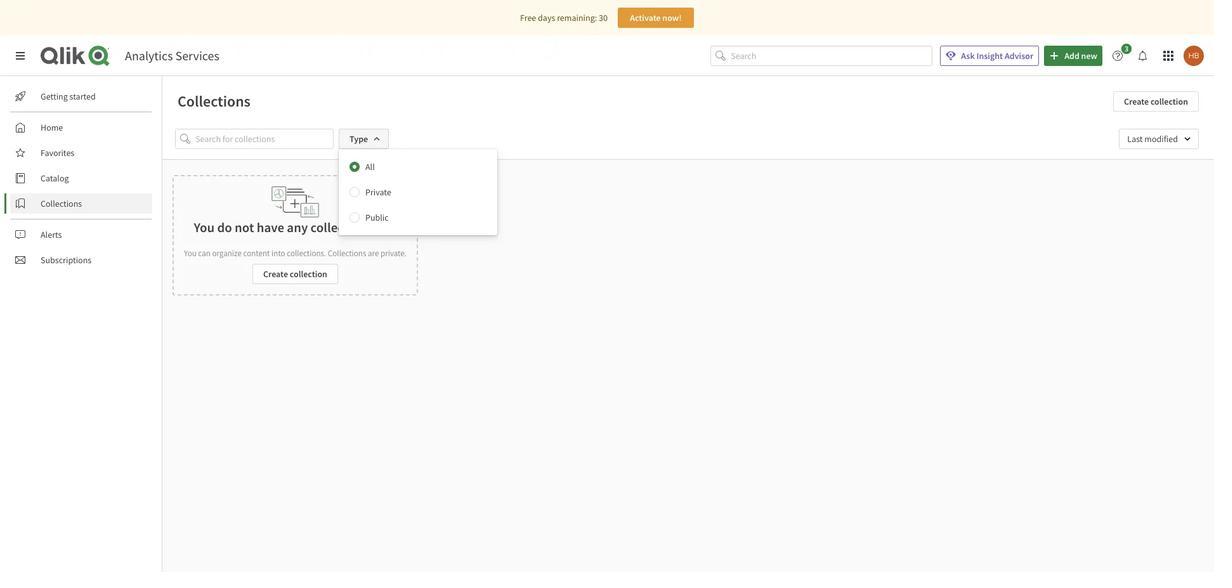 Task type: vqa. For each thing, say whether or not it's contained in the screenshot.
Alerts image
no



Task type: locate. For each thing, give the bounding box(es) containing it.
all
[[366, 161, 375, 173]]

getting started
[[41, 91, 96, 102]]

0 horizontal spatial collection
[[290, 268, 327, 280]]

collections down services
[[178, 91, 251, 111]]

1 vertical spatial create collection
[[263, 268, 327, 280]]

0 vertical spatial collections
[[178, 91, 251, 111]]

collection up modified
[[1151, 96, 1189, 107]]

0 horizontal spatial create collection
[[263, 268, 327, 280]]

collections
[[311, 219, 373, 236]]

collections left are
[[328, 248, 366, 259]]

ask insight advisor
[[962, 50, 1034, 62]]

add
[[1065, 50, 1080, 62]]

0 horizontal spatial create
[[263, 268, 288, 280]]

private
[[366, 187, 391, 198]]

services
[[175, 48, 219, 63]]

create down into
[[263, 268, 288, 280]]

you do not have any collections yet.
[[194, 219, 397, 236]]

collections.
[[287, 248, 326, 259]]

you left can
[[184, 248, 197, 259]]

1 vertical spatial you
[[184, 248, 197, 259]]

create collection button up last modified field
[[1114, 91, 1199, 112]]

started
[[70, 91, 96, 102]]

into
[[272, 248, 285, 259]]

create collection button down you can organize content into collections. collections are private.
[[253, 264, 338, 284]]

you for you can organize content into collections. collections are private.
[[184, 248, 197, 259]]

yet.
[[375, 219, 397, 236]]

Search text field
[[731, 45, 933, 66]]

close sidebar menu image
[[15, 51, 25, 61]]

you
[[194, 219, 215, 236], [184, 248, 197, 259]]

collections link
[[10, 194, 152, 214]]

0 vertical spatial you
[[194, 219, 215, 236]]

0 vertical spatial create collection
[[1125, 96, 1189, 107]]

subscriptions link
[[10, 250, 152, 270]]

free days remaining: 30
[[520, 12, 608, 23]]

2 horizontal spatial collections
[[328, 248, 366, 259]]

create inside create collection element
[[263, 268, 288, 280]]

1 horizontal spatial collection
[[1151, 96, 1189, 107]]

1 horizontal spatial create collection button
[[1114, 91, 1199, 112]]

0 horizontal spatial collections
[[41, 198, 82, 209]]

create collection
[[1125, 96, 1189, 107], [263, 268, 327, 280]]

analytics
[[125, 48, 173, 63]]

catalog link
[[10, 168, 152, 188]]

create collection button
[[1114, 91, 1199, 112], [253, 264, 338, 284]]

collection
[[1151, 96, 1189, 107], [290, 268, 327, 280]]

any
[[287, 219, 308, 236]]

collections down catalog
[[41, 198, 82, 209]]

insight
[[977, 50, 1003, 62]]

create
[[1125, 96, 1149, 107], [263, 268, 288, 280]]

modified
[[1145, 133, 1178, 145]]

create collection down you can organize content into collections. collections are private.
[[263, 268, 327, 280]]

activate
[[630, 12, 661, 23]]

getting
[[41, 91, 68, 102]]

1 horizontal spatial create
[[1125, 96, 1149, 107]]

ask insight advisor button
[[941, 46, 1040, 66]]

alerts link
[[10, 225, 152, 245]]

type
[[350, 133, 368, 145]]

you left do
[[194, 219, 215, 236]]

last modified
[[1128, 133, 1178, 145]]

getting started link
[[10, 86, 152, 107]]

1 vertical spatial collection
[[290, 268, 327, 280]]

new
[[1082, 50, 1098, 62]]

1 horizontal spatial create collection
[[1125, 96, 1189, 107]]

collection down collections.
[[290, 268, 327, 280]]

filters region
[[162, 119, 1215, 235]]

2 vertical spatial collections
[[328, 248, 366, 259]]

1 vertical spatial collections
[[41, 198, 82, 209]]

Last modified field
[[1120, 129, 1199, 149]]

collections inside create collection element
[[328, 248, 366, 259]]

ask
[[962, 50, 975, 62]]

1 vertical spatial create
[[263, 268, 288, 280]]

1 vertical spatial create collection button
[[253, 264, 338, 284]]

collections inside navigation pane element
[[41, 198, 82, 209]]

last
[[1128, 133, 1143, 145]]

create up last
[[1125, 96, 1149, 107]]

catalog
[[41, 173, 69, 184]]

0 vertical spatial collection
[[1151, 96, 1189, 107]]

collections
[[178, 91, 251, 111], [41, 198, 82, 209], [328, 248, 366, 259]]

create collection up last modified field
[[1125, 96, 1189, 107]]



Task type: describe. For each thing, give the bounding box(es) containing it.
1 horizontal spatial collections
[[178, 91, 251, 111]]

create collection element
[[173, 175, 418, 296]]

activate now!
[[630, 12, 682, 23]]

howard brown image
[[1184, 46, 1204, 66]]

favorites
[[41, 147, 74, 159]]

can
[[198, 248, 211, 259]]

content
[[243, 248, 270, 259]]

Search for collections text field
[[195, 129, 334, 149]]

have
[[257, 219, 284, 236]]

free
[[520, 12, 536, 23]]

searchbar element
[[711, 45, 933, 66]]

collection for leftmost create collection button
[[290, 268, 327, 280]]

you can organize content into collections. collections are private.
[[184, 248, 407, 259]]

3 button
[[1108, 44, 1136, 66]]

not
[[235, 219, 254, 236]]

days
[[538, 12, 556, 23]]

type button
[[339, 129, 389, 149]]

0 vertical spatial create
[[1125, 96, 1149, 107]]

alerts
[[41, 229, 62, 241]]

0 vertical spatial create collection button
[[1114, 91, 1199, 112]]

0 horizontal spatial create collection button
[[253, 264, 338, 284]]

do
[[217, 219, 232, 236]]

analytics services
[[125, 48, 219, 63]]

private.
[[381, 248, 407, 259]]

analytics services element
[[125, 48, 219, 63]]

public
[[366, 212, 389, 223]]

type option group
[[339, 154, 498, 230]]

organize
[[212, 248, 242, 259]]

3
[[1125, 44, 1129, 53]]

home
[[41, 122, 63, 133]]

navigation pane element
[[0, 81, 162, 275]]

are
[[368, 248, 379, 259]]

advisor
[[1005, 50, 1034, 62]]

remaining:
[[557, 12, 597, 23]]

30
[[599, 12, 608, 23]]

home link
[[10, 117, 152, 138]]

collection for the top create collection button
[[1151, 96, 1189, 107]]

add new
[[1065, 50, 1098, 62]]

now!
[[663, 12, 682, 23]]

subscriptions
[[41, 254, 92, 266]]

you for you do not have any collections yet.
[[194, 219, 215, 236]]

add new button
[[1045, 46, 1103, 66]]

activate now! link
[[618, 8, 694, 28]]

favorites link
[[10, 143, 152, 163]]



